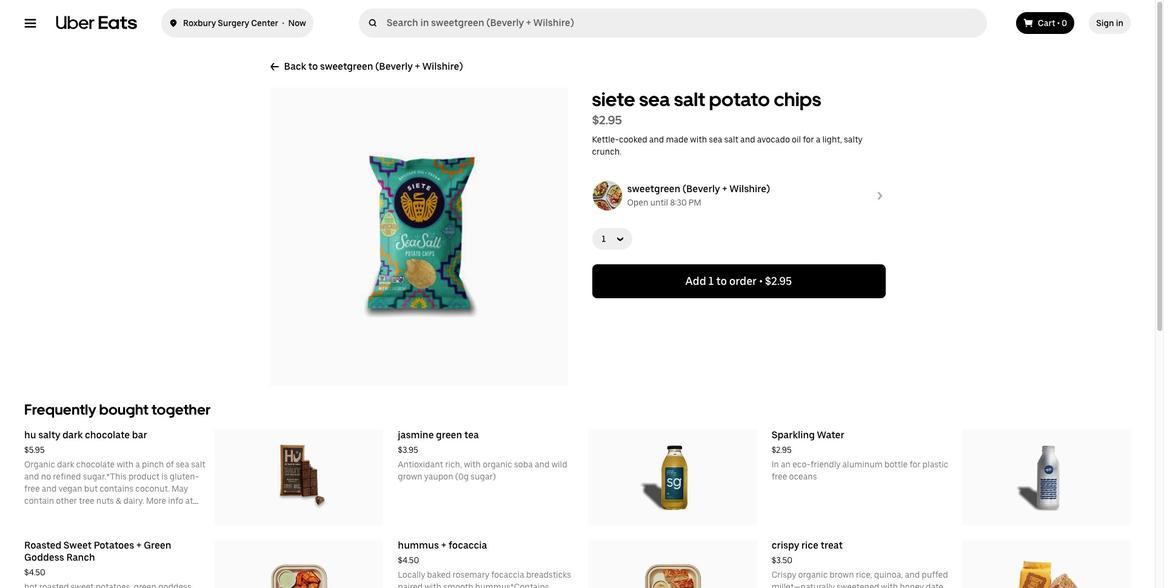 Task type: locate. For each thing, give the bounding box(es) containing it.
+ inside roasted sweet potatoes + green goddess ranch $4.50
[[136, 540, 142, 551]]

order
[[729, 275, 757, 287]]

0
[[1062, 18, 1067, 28]]

2 horizontal spatial sea
[[709, 135, 723, 144]]

main navigation menu image
[[24, 17, 36, 29]]

with
[[690, 135, 707, 144], [117, 460, 134, 469], [464, 460, 481, 469], [425, 582, 442, 588], [881, 582, 898, 588]]

organic
[[24, 460, 55, 469]]

0 horizontal spatial sweetgreen
[[320, 61, 373, 72]]

hummus
[[398, 540, 439, 551]]

0 vertical spatial (beverly
[[375, 61, 413, 72]]

locally
[[398, 570, 425, 580]]

jasmine
[[398, 429, 434, 441]]

0 vertical spatial wilshire)
[[422, 61, 463, 72]]

1 vertical spatial focaccia
[[491, 570, 524, 580]]

with inside crispy rice treat $3.50 crispy organic brown rice, quinoa, and puffed millet—naturally sweetened with honey dat
[[881, 582, 898, 588]]

salt inside hu salty dark chocolate bar $5.95 organic dark chocolate with a pinch of sea salt and no refined sugar.*this product is gluten- free and vegan but contains coconut. may contain other tree nuts & dairy. more info at sweetgreen.com/menu.
[[191, 460, 205, 469]]

sweetgreen inside the sweetgreen (beverly + wilshire) open until 8:30 pm
[[627, 183, 681, 195]]

0 vertical spatial sea
[[639, 88, 670, 111]]

0 horizontal spatial salty
[[38, 429, 60, 441]]

1 vertical spatial organic
[[798, 570, 828, 580]]

salt down siete sea salt potato chips $2.95
[[724, 135, 739, 144]]

sea inside siete sea salt potato chips $2.95
[[639, 88, 670, 111]]

quinoa,
[[874, 570, 903, 580]]

0 horizontal spatial to
[[308, 61, 318, 72]]

0 horizontal spatial free
[[24, 484, 40, 494]]

bottle
[[885, 460, 908, 469]]

1 vertical spatial (beverly
[[683, 183, 720, 195]]

and
[[649, 135, 664, 144], [740, 135, 755, 144], [535, 460, 550, 469], [24, 472, 39, 481], [42, 484, 57, 494], [905, 570, 920, 580]]

crispy
[[772, 570, 797, 580]]

0 horizontal spatial (beverly
[[375, 61, 413, 72]]

soba
[[514, 460, 533, 469]]

dark up refined
[[57, 460, 74, 469]]

$2.95 up an
[[772, 445, 792, 455]]

chocolate
[[85, 429, 130, 441], [76, 460, 115, 469]]

open
[[627, 198, 649, 207]]

1 horizontal spatial for
[[910, 460, 921, 469]]

now
[[288, 18, 306, 28]]

puffed
[[922, 570, 948, 580]]

0 horizontal spatial a
[[135, 460, 140, 469]]

• left now
[[282, 18, 284, 28]]

1 vertical spatial for
[[910, 460, 921, 469]]

sparkling water $2.95 in an eco-friendly aluminum bottle for plastic free oceans
[[772, 429, 949, 481]]

1 vertical spatial chocolate
[[76, 460, 115, 469]]

1 vertical spatial a
[[135, 460, 140, 469]]

for inside kettle-cooked and made with sea salt and avocado oil for a light, salty crunch.
[[803, 135, 814, 144]]

tea
[[464, 429, 479, 441]]

$4.50 inside hummus + focaccia $4.50 locally baked rosemary focaccia breadsticks paired with smooth hummus*contain
[[398, 555, 419, 565]]

hu
[[24, 429, 36, 441]]

• left 0
[[1057, 18, 1060, 28]]

rosemary
[[453, 570, 489, 580]]

rice,
[[856, 570, 872, 580]]

salt up gluten-
[[191, 460, 205, 469]]

for inside sparkling water $2.95 in an eco-friendly aluminum bottle for plastic free oceans
[[910, 460, 921, 469]]

free down in
[[772, 472, 787, 481]]

1 vertical spatial salty
[[38, 429, 60, 441]]

chocolate down frequently bought together
[[85, 429, 130, 441]]

with down the baked
[[425, 582, 442, 588]]

0 vertical spatial for
[[803, 135, 814, 144]]

1 vertical spatial $4.50
[[24, 568, 45, 577]]

crispy
[[772, 540, 799, 551]]

$2.95 for 1
[[765, 275, 792, 287]]

frequently bought together
[[24, 401, 211, 418]]

paired
[[398, 582, 423, 588]]

contain
[[24, 496, 54, 506]]

dark down frequently
[[62, 429, 83, 441]]

(beverly inside back to sweetgreen (beverly + wilshire) link
[[375, 61, 413, 72]]

chocolate up the sugar.*this
[[76, 460, 115, 469]]

a inside hu salty dark chocolate bar $5.95 organic dark chocolate with a pinch of sea salt and no refined sugar.*this product is gluten- free and vegan but contains coconut. may contain other tree nuts & dairy. more info at sweetgreen.com/menu.
[[135, 460, 140, 469]]

siete sea salt potato chips $2.95
[[592, 88, 821, 127]]

focaccia up rosemary
[[449, 540, 487, 551]]

sweetgreen right back
[[320, 61, 373, 72]]

2 vertical spatial salt
[[191, 460, 205, 469]]

1 horizontal spatial salty
[[844, 135, 863, 144]]

1 horizontal spatial wilshire)
[[730, 183, 770, 195]]

wilshire) inside the sweetgreen (beverly + wilshire) open until 8:30 pm
[[730, 183, 770, 195]]

$4.50
[[398, 555, 419, 565], [24, 568, 45, 577]]

$4.50 down goddess
[[24, 568, 45, 577]]

$3.95
[[398, 445, 418, 455]]

for right oil
[[803, 135, 814, 144]]

1 horizontal spatial •
[[759, 275, 763, 287]]

kettle-cooked and made with sea salt and avocado oil for a light, salty crunch.
[[592, 135, 863, 156]]

and up honey
[[905, 570, 920, 580]]

$2.95 inside siete sea salt potato chips $2.95
[[592, 113, 622, 127]]

1 horizontal spatial sea
[[639, 88, 670, 111]]

chips
[[774, 88, 821, 111]]

add
[[686, 275, 706, 287]]

0 vertical spatial chocolate
[[85, 429, 130, 441]]

salt inside kettle-cooked and made with sea salt and avocado oil for a light, salty crunch.
[[724, 135, 739, 144]]

salt
[[674, 88, 705, 111], [724, 135, 739, 144], [191, 460, 205, 469]]

0 horizontal spatial sea
[[176, 460, 189, 469]]

1 horizontal spatial (beverly
[[683, 183, 720, 195]]

and inside jasmine green tea $3.95 antioxidant rich, with organic soba and wild grown yaupon (0g sugar)
[[535, 460, 550, 469]]

and left made
[[649, 135, 664, 144]]

bought
[[99, 401, 148, 418]]

(0g
[[455, 472, 469, 481]]

0 vertical spatial $2.95
[[592, 113, 622, 127]]

$2.95
[[592, 113, 622, 127], [765, 275, 792, 287], [772, 445, 792, 455]]

organic up sugar)
[[483, 460, 512, 469]]

0 horizontal spatial $4.50
[[24, 568, 45, 577]]

back to sweetgreen (beverly + wilshire) link
[[270, 61, 463, 73]]

sign in
[[1097, 18, 1124, 28]]

for
[[803, 135, 814, 144], [910, 460, 921, 469]]

sea down siete sea salt potato chips $2.95
[[709, 135, 723, 144]]

dairy.
[[123, 496, 144, 506]]

a
[[816, 135, 821, 144], [135, 460, 140, 469]]

water
[[817, 429, 845, 441]]

for right bottle
[[910, 460, 921, 469]]

$2.95 up the kettle-
[[592, 113, 622, 127]]

0 vertical spatial a
[[816, 135, 821, 144]]

salty right light,
[[844, 135, 863, 144]]

a left light,
[[816, 135, 821, 144]]

1 vertical spatial free
[[24, 484, 40, 494]]

0 vertical spatial salty
[[844, 135, 863, 144]]

with inside kettle-cooked and made with sea salt and avocado oil for a light, salty crunch.
[[690, 135, 707, 144]]

with up product
[[117, 460, 134, 469]]

info
[[168, 496, 183, 506]]

0 horizontal spatial •
[[282, 18, 284, 28]]

sea inside kettle-cooked and made with sea salt and avocado oil for a light, salty crunch.
[[709, 135, 723, 144]]

0 vertical spatial dark
[[62, 429, 83, 441]]

+ inside the sweetgreen (beverly + wilshire) open until 8:30 pm
[[722, 183, 728, 195]]

1 horizontal spatial salt
[[674, 88, 705, 111]]

2 horizontal spatial •
[[1057, 18, 1060, 28]]

sea up gluten-
[[176, 460, 189, 469]]

1 vertical spatial $2.95
[[765, 275, 792, 287]]

0 vertical spatial salt
[[674, 88, 705, 111]]

0 vertical spatial $4.50
[[398, 555, 419, 565]]

0 horizontal spatial for
[[803, 135, 814, 144]]

salt up made
[[674, 88, 705, 111]]

oceans
[[789, 472, 817, 481]]

2 horizontal spatial salt
[[724, 135, 739, 144]]

with up (0g
[[464, 460, 481, 469]]

1 horizontal spatial organic
[[798, 570, 828, 580]]

Search in sweetgreen (Beverly + Wilshire) text field
[[387, 17, 982, 29]]

0 horizontal spatial organic
[[483, 460, 512, 469]]

0 horizontal spatial wilshire)
[[422, 61, 463, 72]]

a up product
[[135, 460, 140, 469]]

• right order
[[759, 275, 763, 287]]

+
[[415, 61, 420, 72], [722, 183, 728, 195], [136, 540, 142, 551], [441, 540, 447, 551]]

1 vertical spatial sea
[[709, 135, 723, 144]]

0 horizontal spatial salt
[[191, 460, 205, 469]]

1 horizontal spatial to
[[716, 275, 727, 287]]

and left wild
[[535, 460, 550, 469]]

$4.50 up the locally
[[398, 555, 419, 565]]

0 vertical spatial free
[[772, 472, 787, 481]]

to right back
[[308, 61, 318, 72]]

to right 1
[[716, 275, 727, 287]]

but
[[84, 484, 98, 494]]

yaupon
[[424, 472, 453, 481]]

0 vertical spatial organic
[[483, 460, 512, 469]]

dark
[[62, 429, 83, 441], [57, 460, 74, 469]]

0 vertical spatial focaccia
[[449, 540, 487, 551]]

(beverly inside the sweetgreen (beverly + wilshire) open until 8:30 pm
[[683, 183, 720, 195]]

sweetgreen (beverly + wilshire) open until 8:30 pm
[[627, 183, 770, 207]]

jasmine green tea $3.95 antioxidant rich, with organic soba and wild grown yaupon (0g sugar)
[[398, 429, 567, 481]]

wild
[[552, 460, 567, 469]]

1 horizontal spatial focaccia
[[491, 570, 524, 580]]

(beverly
[[375, 61, 413, 72], [683, 183, 720, 195]]

sweetgreen up until
[[627, 183, 681, 195]]

rice
[[802, 540, 819, 551]]

more
[[146, 496, 166, 506]]

pm
[[689, 198, 701, 207]]

wilshire)
[[422, 61, 463, 72], [730, 183, 770, 195]]

free inside sparkling water $2.95 in an eco-friendly aluminum bottle for plastic free oceans
[[772, 472, 787, 481]]

refined
[[53, 472, 81, 481]]

cart • 0
[[1038, 18, 1067, 28]]

+ inside hummus + focaccia $4.50 locally baked rosemary focaccia breadsticks paired with smooth hummus*contain
[[441, 540, 447, 551]]

1 vertical spatial salt
[[724, 135, 739, 144]]

1 vertical spatial to
[[716, 275, 727, 287]]

2 vertical spatial $2.95
[[772, 445, 792, 455]]

friendly
[[811, 460, 841, 469]]

2 vertical spatial sea
[[176, 460, 189, 469]]

salty right the hu
[[38, 429, 60, 441]]

with down quinoa,
[[881, 582, 898, 588]]

center
[[251, 18, 278, 28]]

$2.95 right order
[[765, 275, 792, 287]]

surgery
[[218, 18, 249, 28]]

sign in link
[[1089, 12, 1131, 34]]

1 vertical spatial wilshire)
[[730, 183, 770, 195]]

sea
[[639, 88, 670, 111], [709, 135, 723, 144], [176, 460, 189, 469]]

1 vertical spatial sweetgreen
[[627, 183, 681, 195]]

focaccia right rosemary
[[491, 570, 524, 580]]

sea right siete
[[639, 88, 670, 111]]

1 horizontal spatial sweetgreen
[[627, 183, 681, 195]]

free up contain
[[24, 484, 40, 494]]

sea inside hu salty dark chocolate bar $5.95 organic dark chocolate with a pinch of sea salt and no refined sugar.*this product is gluten- free and vegan but contains coconut. may contain other tree nuts & dairy. more info at sweetgreen.com/menu.
[[176, 460, 189, 469]]

1 horizontal spatial a
[[816, 135, 821, 144]]

light,
[[823, 135, 842, 144]]

organic up millet—naturally
[[798, 570, 828, 580]]

with right made
[[690, 135, 707, 144]]

treat
[[821, 540, 843, 551]]

sugar)
[[471, 472, 496, 481]]

free inside hu salty dark chocolate bar $5.95 organic dark chocolate with a pinch of sea salt and no refined sugar.*this product is gluten- free and vegan but contains coconut. may contain other tree nuts & dairy. more info at sweetgreen.com/menu.
[[24, 484, 40, 494]]

brown
[[830, 570, 854, 580]]

1 horizontal spatial free
[[772, 472, 787, 481]]

may
[[172, 484, 188, 494]]

with inside jasmine green tea $3.95 antioxidant rich, with organic soba and wild grown yaupon (0g sugar)
[[464, 460, 481, 469]]

1 horizontal spatial $4.50
[[398, 555, 419, 565]]

contains
[[100, 484, 134, 494]]



Task type: vqa. For each thing, say whether or not it's contained in the screenshot.
Millet—Naturally
yes



Task type: describe. For each thing, give the bounding box(es) containing it.
grown
[[398, 472, 422, 481]]

goddess
[[24, 552, 64, 563]]

roxbury surgery center • now
[[183, 18, 306, 28]]

salty inside kettle-cooked and made with sea salt and avocado oil for a light, salty crunch.
[[844, 135, 863, 144]]

and left avocado
[[740, 135, 755, 144]]

until
[[650, 198, 668, 207]]

oil
[[792, 135, 801, 144]]

siete
[[592, 88, 635, 111]]

hummus + focaccia $4.50 locally baked rosemary focaccia breadsticks paired with smooth hummus*contain
[[398, 540, 579, 588]]

deliver to image
[[169, 16, 178, 30]]

no
[[41, 472, 51, 481]]

organic inside crispy rice treat $3.50 crispy organic brown rice, quinoa, and puffed millet—naturally sweetened with honey dat
[[798, 570, 828, 580]]

$3.50
[[772, 555, 793, 565]]

sweetgreen.com/menu.
[[24, 508, 116, 518]]

0 vertical spatial to
[[308, 61, 318, 72]]

and down 'no'
[[42, 484, 57, 494]]

aluminum
[[843, 460, 883, 469]]

and inside crispy rice treat $3.50 crispy organic brown rice, quinoa, and puffed millet—naturally sweetened with honey dat
[[905, 570, 920, 580]]

pinch
[[142, 460, 164, 469]]

roxbury
[[183, 18, 216, 28]]

hu salty dark chocolate bar $5.95 organic dark chocolate with a pinch of sea salt and no refined sugar.*this product is gluten- free and vegan but contains coconut. may contain other tree nuts & dairy. more info at sweetgreen.com/menu.
[[24, 429, 205, 518]]

coconut.
[[135, 484, 170, 494]]

eco-
[[793, 460, 811, 469]]

sign
[[1097, 18, 1114, 28]]

frequently
[[24, 401, 96, 418]]

nuts
[[96, 496, 114, 506]]

tree
[[79, 496, 94, 506]]

is
[[162, 472, 168, 481]]

millet—naturally
[[772, 582, 835, 588]]

with inside hu salty dark chocolate bar $5.95 organic dark chocolate with a pinch of sea salt and no refined sugar.*this product is gluten- free and vegan but contains coconut. may contain other tree nuts & dairy. more info at sweetgreen.com/menu.
[[117, 460, 134, 469]]

sugar.*this
[[83, 472, 127, 481]]

$2.95 inside sparkling water $2.95 in an eco-friendly aluminum bottle for plastic free oceans
[[772, 445, 792, 455]]

at
[[185, 496, 193, 506]]

baked
[[427, 570, 451, 580]]

smooth
[[443, 582, 473, 588]]

salt inside siete sea salt potato chips $2.95
[[674, 88, 705, 111]]

salty inside hu salty dark chocolate bar $5.95 organic dark chocolate with a pinch of sea salt and no refined sugar.*this product is gluten- free and vegan but contains coconut. may contain other tree nuts & dairy. more info at sweetgreen.com/menu.
[[38, 429, 60, 441]]

and left 'no'
[[24, 472, 39, 481]]

back
[[284, 61, 306, 72]]

made
[[666, 135, 688, 144]]

cooked
[[619, 135, 647, 144]]

antioxidant
[[398, 460, 443, 469]]

other
[[56, 496, 77, 506]]

product
[[128, 472, 160, 481]]

rich,
[[445, 460, 462, 469]]

in
[[772, 460, 779, 469]]

plastic
[[923, 460, 949, 469]]

uber eats home image
[[56, 16, 137, 30]]

organic inside jasmine green tea $3.95 antioxidant rich, with organic soba and wild grown yaupon (0g sugar)
[[483, 460, 512, 469]]

roasted
[[24, 540, 61, 551]]

an
[[781, 460, 791, 469]]

with inside hummus + focaccia $4.50 locally baked rosemary focaccia breadsticks paired with smooth hummus*contain
[[425, 582, 442, 588]]

$5.95
[[24, 445, 45, 455]]

roasted sweet potatoes + green goddess ranch $4.50
[[24, 540, 171, 577]]

cart
[[1038, 18, 1056, 28]]

sweet
[[64, 540, 92, 551]]

$4.50 inside roasted sweet potatoes + green goddess ranch $4.50
[[24, 568, 45, 577]]

potato
[[709, 88, 770, 111]]

honey
[[900, 582, 924, 588]]

green
[[144, 540, 171, 551]]

8:30
[[670, 198, 687, 207]]

bar
[[132, 429, 147, 441]]

kettle-
[[592, 135, 619, 144]]

wilshire) inside back to sweetgreen (beverly + wilshire) link
[[422, 61, 463, 72]]

vegan
[[59, 484, 82, 494]]

gluten-
[[170, 472, 199, 481]]

potatoes
[[94, 540, 134, 551]]

breadsticks
[[526, 570, 571, 580]]

in
[[1116, 18, 1124, 28]]

&
[[116, 496, 121, 506]]

1
[[709, 275, 714, 287]]

ranch
[[66, 552, 95, 563]]

0 vertical spatial sweetgreen
[[320, 61, 373, 72]]

1 vertical spatial dark
[[57, 460, 74, 469]]

crunch.
[[592, 147, 622, 156]]

sweetened
[[837, 582, 879, 588]]

0 horizontal spatial focaccia
[[449, 540, 487, 551]]

$2.95 for sea
[[592, 113, 622, 127]]

back to sweetgreen (beverly + wilshire)
[[284, 61, 463, 72]]

sparkling
[[772, 429, 815, 441]]

together
[[151, 401, 211, 418]]

of
[[166, 460, 174, 469]]

a inside kettle-cooked and made with sea salt and avocado oil for a light, salty crunch.
[[816, 135, 821, 144]]

add 1 to order • $2.95
[[686, 275, 792, 287]]



